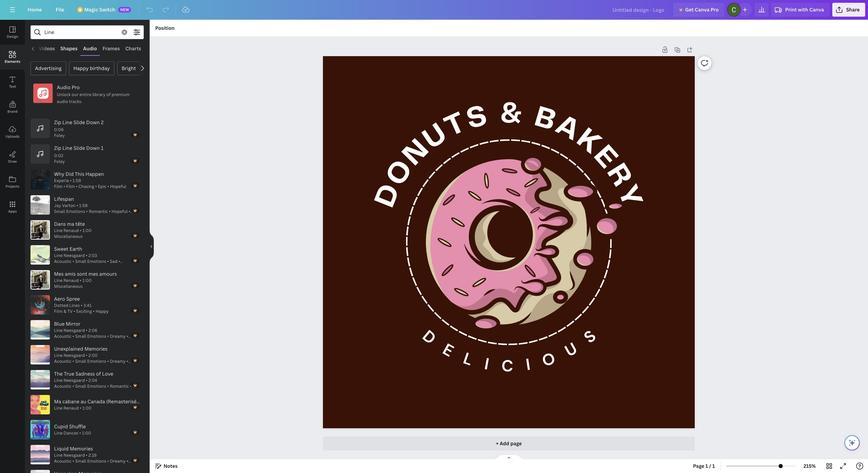Task type: describe. For each thing, give the bounding box(es) containing it.
• down au on the left bottom
[[80, 405, 81, 411]]

u inside o u s
[[561, 338, 581, 362]]

sweet earth
[[54, 245, 82, 252]]

position
[[155, 25, 175, 31]]

print with canva
[[786, 6, 825, 13]]

get
[[686, 6, 694, 13]]

• down did
[[70, 178, 72, 183]]

film, film, chasing, epic, hopeful, 119 seconds element
[[54, 178, 126, 190]]

2:03
[[89, 252, 97, 258]]

unexplained memories
[[54, 345, 108, 352]]

entire
[[80, 92, 91, 98]]

varton
[[62, 203, 76, 208]]

birthday
[[90, 65, 110, 71]]

line dances • 1:00
[[54, 430, 91, 436]]

acoustic, small emotions, dreamy, sentimental, 139 seconds element
[[54, 452, 138, 464]]

1 horizontal spatial 1
[[706, 463, 709, 469]]

epic
[[98, 183, 107, 189]]

• down sont
[[80, 277, 81, 283]]

line down mes
[[54, 277, 63, 283]]

new
[[120, 7, 129, 12]]

amours
[[99, 270, 117, 277]]

r
[[602, 160, 637, 192]]

• inside small emotions, romantic, hopeful, floating, 119 seconds element
[[77, 203, 78, 208]]

tête
[[75, 220, 85, 227]]

print
[[786, 6, 798, 13]]

mes
[[54, 270, 64, 277]]

page 1 / 1
[[694, 463, 716, 469]]

line inside acoustic, small emotions, romantic, sentimental, 124 seconds element
[[54, 377, 63, 383]]

add
[[500, 440, 510, 447]]

home link
[[22, 3, 47, 17]]

1 horizontal spatial i
[[525, 354, 532, 375]]

text
[[9, 84, 16, 89]]

share button
[[833, 3, 866, 17]]

a
[[552, 111, 585, 146]]

o for o
[[382, 156, 419, 191]]

ma
[[54, 398, 61, 405]]

shapes button
[[58, 42, 80, 55]]

cabane
[[62, 398, 79, 405]]

line down "dans"
[[54, 227, 63, 233]]

show pages image
[[493, 454, 526, 460]]

1 vertical spatial of
[[96, 370, 101, 377]]

slide for 2
[[73, 119, 85, 125]]

experia
[[54, 178, 69, 183]]

• left chasing
[[76, 183, 77, 189]]

2 horizontal spatial 1
[[713, 463, 716, 469]]

• left 3:41
[[81, 302, 82, 308]]

au
[[81, 398, 86, 405]]

zip for zip line slide down 1
[[54, 145, 61, 151]]

• inside acoustic, small emotions, dreamy, mysterious, 120 seconds element
[[86, 352, 87, 358]]

1:00 down au on the left bottom
[[82, 405, 92, 411]]

bright
[[122, 65, 136, 71]]

0 horizontal spatial 1
[[101, 145, 104, 151]]

neesgaard for sweet
[[64, 252, 85, 258]]

l
[[461, 348, 476, 371]]

why did this happen
[[54, 170, 104, 177]]

• down tête
[[80, 227, 81, 233]]

0:02
[[54, 152, 63, 158]]

acoustic, small emotions, romantic, sentimental, 124 seconds element
[[54, 377, 138, 389]]

canada
[[87, 398, 105, 405]]

magic
[[84, 6, 98, 13]]

t
[[441, 109, 471, 143]]

line renaud • 1:00 miscellaneous for amis
[[54, 277, 92, 289]]

dotted
[[54, 302, 68, 308]]

apps button
[[0, 195, 25, 220]]

o for o u s
[[540, 348, 558, 372]]

line inside acoustic, small emotions, dreamy, mysterious, 120 seconds element
[[54, 352, 63, 358]]

film inside dotted lines • 3:41 film & tv • exciting • happy
[[54, 308, 63, 314]]

miscellaneous, 60 seconds element for amis
[[54, 277, 92, 289]]

pro inside button
[[711, 6, 719, 13]]

+
[[496, 440, 499, 447]]

line neesgaard • 2:06
[[54, 327, 97, 333]]

print with canva button
[[772, 3, 830, 17]]

memories for liquid memories
[[70, 445, 93, 452]]

library
[[92, 92, 106, 98]]

get canva pro
[[686, 6, 719, 13]]

advertising
[[35, 65, 62, 71]]

line renaud • 1:00
[[54, 405, 92, 411]]

d for d e l
[[418, 326, 440, 349]]

line down cupid
[[54, 430, 63, 436]]

notes button
[[153, 461, 181, 472]]

• down shuffle
[[79, 430, 81, 436]]

s inside o u s
[[580, 326, 601, 348]]

acoustic, small emotions, dreamy, mysterious, 120 seconds element
[[54, 352, 138, 364]]

sweet
[[54, 245, 68, 252]]

2013)
[[145, 398, 158, 405]]

• right epic
[[108, 183, 109, 189]]

earth
[[70, 245, 82, 252]]

text button
[[0, 70, 25, 95]]

apps
[[8, 209, 17, 214]]

0 horizontal spatial u
[[419, 119, 453, 155]]

audio for audio
[[83, 45, 97, 52]]

k
[[572, 124, 606, 160]]

projects button
[[0, 170, 25, 195]]

1:59 inside small emotions, romantic, hopeful, floating, 119 seconds element
[[79, 203, 88, 208]]

1:00 down mes amis sont mes amours
[[82, 277, 92, 283]]

happy birthday button
[[69, 61, 114, 75]]

line neesgaard • 2:00
[[54, 352, 98, 358]]

+ add page
[[496, 440, 522, 447]]

foley, 2 seconds element
[[54, 152, 65, 165]]

film down did
[[66, 183, 75, 189]]

of inside audio pro unlock our entire library of premium audio tracks.
[[107, 92, 111, 98]]

• inside acoustic, small emotions, dreamy, sentimental, 139 seconds element
[[86, 452, 87, 458]]

videos
[[39, 45, 55, 52]]

file button
[[50, 3, 70, 17]]

draw
[[8, 159, 17, 164]]

line neesgaard • 2:04
[[54, 377, 97, 383]]

uploads
[[5, 134, 19, 139]]

miscellaneous, 60 seconds element for ma
[[54, 227, 92, 239]]

our
[[72, 92, 79, 98]]

unlock
[[57, 92, 71, 98]]

n
[[399, 135, 435, 171]]

advertising button
[[31, 61, 66, 75]]

neesgaard for unexplained
[[64, 352, 85, 358]]

did
[[66, 170, 74, 177]]

canva inside button
[[695, 6, 710, 13]]

3 renaud from the top
[[64, 405, 79, 411]]

renaud for amis
[[64, 277, 79, 283]]

film down why
[[54, 183, 63, 189]]

neesgaard for the
[[64, 377, 85, 383]]

canva inside dropdown button
[[810, 6, 825, 13]]

mes
[[89, 270, 98, 277]]

renaud for ma
[[64, 227, 79, 233]]

Design title text field
[[608, 3, 671, 17]]

jay
[[54, 203, 61, 208]]

e inside d e l
[[439, 339, 457, 362]]

mirror
[[66, 320, 80, 327]]

pro inside audio pro unlock our entire library of premium audio tracks.
[[72, 84, 80, 91]]

charts
[[125, 45, 141, 52]]

memories for unexplained memories
[[85, 345, 108, 352]]

1 horizontal spatial e
[[589, 141, 623, 174]]

line inside the acoustic, small emotions, sad, suspense, 123 seconds element
[[54, 252, 63, 258]]

charts button
[[123, 42, 144, 55]]

happy inside dotted lines • 3:41 film & tv • exciting • happy
[[96, 308, 109, 314]]

1:59 inside 'experia • 1:59 film • film • chasing • epic • hopeful'
[[73, 178, 81, 183]]

0:06
[[54, 127, 64, 133]]



Task type: locate. For each thing, give the bounding box(es) containing it.
audio up unlock
[[57, 84, 71, 91]]

1 vertical spatial happy
[[96, 308, 109, 314]]

0 horizontal spatial audio
[[57, 84, 71, 91]]

frames
[[103, 45, 120, 52]]

liquid
[[54, 445, 69, 452]]

0 horizontal spatial pro
[[72, 84, 80, 91]]

zip for zip line slide down 2
[[54, 119, 61, 125]]

1 vertical spatial slide
[[73, 145, 85, 151]]

1 down 2
[[101, 145, 104, 151]]

slide
[[73, 119, 85, 125], [73, 145, 85, 151]]

1 vertical spatial foley
[[54, 158, 65, 164]]

line down blue
[[54, 327, 63, 333]]

main menu bar
[[0, 0, 869, 20]]

zip up the 0:02
[[54, 145, 61, 151]]

memories
[[85, 345, 108, 352], [70, 445, 93, 452]]

liquid memories
[[54, 445, 93, 452]]

line down the
[[54, 377, 63, 383]]

0 horizontal spatial of
[[96, 370, 101, 377]]

the true sadness of love
[[54, 370, 113, 377]]

0 horizontal spatial s
[[464, 102, 491, 134]]

1 vertical spatial renaud
[[64, 277, 79, 283]]

215% button
[[799, 461, 822, 472]]

renaud down cabane
[[64, 405, 79, 411]]

1 miscellaneous from the top
[[54, 233, 83, 239]]

unexplained
[[54, 345, 83, 352]]

• inside acoustic, small emotions, dreamy, peaceful, 126 seconds element
[[86, 327, 87, 333]]

renaud
[[64, 227, 79, 233], [64, 277, 79, 283], [64, 405, 79, 411]]

0 vertical spatial foley
[[54, 133, 65, 139]]

neesgaard inside acoustic, small emotions, dreamy, sentimental, 139 seconds element
[[64, 452, 85, 458]]

audio inside "button"
[[83, 45, 97, 52]]

1 horizontal spatial happy
[[96, 308, 109, 314]]

line inside acoustic, small emotions, dreamy, peaceful, 126 seconds element
[[54, 327, 63, 333]]

neesgaard inside acoustic, small emotions, romantic, sentimental, 124 seconds element
[[64, 377, 85, 383]]

neesgaard inside acoustic, small emotions, dreamy, mysterious, 120 seconds element
[[64, 352, 85, 358]]

d inside d e l
[[418, 326, 440, 349]]

foley down the 0:02
[[54, 158, 65, 164]]

premium
[[112, 92, 130, 98]]

1 vertical spatial audio
[[57, 84, 71, 91]]

line
[[62, 119, 72, 125], [62, 145, 72, 151], [54, 227, 63, 233], [54, 252, 63, 258], [54, 277, 63, 283], [54, 327, 63, 333], [54, 352, 63, 358], [54, 377, 63, 383], [54, 405, 63, 411], [54, 430, 63, 436], [54, 452, 63, 458]]

0 vertical spatial happy
[[73, 65, 89, 71]]

hopeful
[[110, 183, 126, 189]]

1 line renaud • 1:00 miscellaneous from the top
[[54, 227, 92, 239]]

canva assistant image
[[849, 439, 857, 447]]

zip line slide down 1
[[54, 145, 104, 151]]

1:59 right the varton
[[79, 203, 88, 208]]

mes amis sont mes amours
[[54, 270, 117, 277]]

1 vertical spatial &
[[64, 308, 66, 314]]

get canva pro button
[[674, 3, 725, 17]]

line neesgaard • 2:03
[[54, 252, 97, 258]]

d for d
[[372, 181, 406, 211]]

• left 2:03
[[86, 252, 87, 258]]

miscellaneous for amis
[[54, 283, 83, 289]]

line inside acoustic, small emotions, dreamy, sentimental, 139 seconds element
[[54, 452, 63, 458]]

2 canva from the left
[[810, 6, 825, 13]]

0 vertical spatial s
[[464, 102, 491, 134]]

acoustic, small emotions, dreamy, peaceful, 126 seconds element
[[54, 327, 138, 339]]

happy right 3:41
[[96, 308, 109, 314]]

videos button
[[36, 42, 58, 55]]

1 vertical spatial down
[[86, 145, 100, 151]]

2 zip from the top
[[54, 145, 61, 151]]

0 horizontal spatial happy
[[73, 65, 89, 71]]

true
[[64, 370, 74, 377]]

why
[[54, 170, 64, 177]]

down for 2
[[86, 119, 100, 125]]

1 right /
[[713, 463, 716, 469]]

0 horizontal spatial e
[[439, 339, 457, 362]]

1 vertical spatial o
[[540, 348, 558, 372]]

0 vertical spatial &
[[500, 100, 523, 129]]

foley for zip line slide down 2
[[54, 133, 65, 139]]

down left 2
[[86, 119, 100, 125]]

line up 0:06 in the left top of the page
[[62, 119, 72, 125]]

happy birthday
[[73, 65, 110, 71]]

0 vertical spatial audio
[[83, 45, 97, 52]]

1 vertical spatial line renaud • 1:00 miscellaneous
[[54, 277, 92, 289]]

line up the 0:02
[[62, 145, 72, 151]]

page
[[694, 463, 705, 469]]

0 vertical spatial of
[[107, 92, 111, 98]]

1:00 down tête
[[82, 227, 92, 233]]

0 vertical spatial slide
[[73, 119, 85, 125]]

aero spree
[[54, 295, 80, 302]]

• inside the acoustic, small emotions, sad, suspense, 123 seconds element
[[86, 252, 87, 258]]

2 miscellaneous, 60 seconds element from the top
[[54, 277, 92, 289]]

neesgaard for liquid
[[64, 452, 85, 458]]

miscellaneous for ma
[[54, 233, 83, 239]]

0:02 foley
[[54, 152, 65, 164]]

position button
[[153, 23, 177, 34]]

photos
[[17, 45, 33, 52]]

elements
[[5, 59, 20, 64]]

• right the varton
[[77, 203, 78, 208]]

neesgaard for blue
[[64, 327, 85, 333]]

pro up the our
[[72, 84, 80, 91]]

2 line renaud • 1:00 miscellaneous from the top
[[54, 277, 92, 289]]

foley for zip line slide down 1
[[54, 158, 65, 164]]

miscellaneous, 60 seconds element down ma
[[54, 227, 92, 239]]

foley, 6 seconds element
[[54, 126, 65, 139]]

0 vertical spatial e
[[589, 141, 623, 174]]

projects
[[6, 184, 19, 189]]

1 down from the top
[[86, 119, 100, 125]]

1:59
[[73, 178, 81, 183], [79, 203, 88, 208]]

& left the tv
[[64, 308, 66, 314]]

renaud down amis
[[64, 277, 79, 283]]

1:00 down shuffle
[[82, 430, 91, 436]]

0 horizontal spatial canva
[[695, 6, 710, 13]]

0 horizontal spatial d
[[372, 181, 406, 211]]

down up "happen"
[[86, 145, 100, 151]]

neesgaard down unexplained
[[64, 352, 85, 358]]

2:19
[[89, 452, 97, 458]]

1 vertical spatial miscellaneous
[[54, 283, 83, 289]]

dotted lines • 3:41 film & tv • exciting • happy
[[54, 302, 109, 314]]

3 neesgaard from the top
[[64, 352, 85, 358]]

1 horizontal spatial u
[[561, 338, 581, 362]]

5 neesgaard from the top
[[64, 452, 85, 458]]

0 vertical spatial miscellaneous, 60 seconds element
[[54, 227, 92, 239]]

zip up 0:06 in the left top of the page
[[54, 119, 61, 125]]

0 horizontal spatial o
[[382, 156, 419, 191]]

• right 3:41
[[93, 308, 95, 314]]

pro
[[711, 6, 719, 13], [72, 84, 80, 91]]

canva right get
[[695, 6, 710, 13]]

lifespan
[[54, 195, 74, 202]]

/
[[710, 463, 712, 469]]

1 zip from the top
[[54, 119, 61, 125]]

• left epic
[[95, 183, 97, 189]]

Search elements search field
[[44, 26, 118, 39]]

1 vertical spatial miscellaneous, 60 seconds element
[[54, 277, 92, 289]]

happen
[[86, 170, 104, 177]]

brand button
[[0, 95, 25, 120]]

canva right with
[[810, 6, 825, 13]]

i right l
[[483, 354, 491, 375]]

ma
[[67, 220, 74, 227]]

dans ma tête
[[54, 220, 85, 227]]

2 miscellaneous from the top
[[54, 283, 83, 289]]

2 slide from the top
[[73, 145, 85, 151]]

renaud down ma
[[64, 227, 79, 233]]

experia • 1:59 film • film • chasing • epic • hopeful
[[54, 178, 126, 189]]

d e l
[[418, 326, 476, 371]]

line down liquid in the left bottom of the page
[[54, 452, 63, 458]]

miscellaneous up sweet earth
[[54, 233, 83, 239]]

amis
[[65, 270, 76, 277]]

0 horizontal spatial i
[[483, 354, 491, 375]]

1 vertical spatial e
[[439, 339, 457, 362]]

2 vertical spatial renaud
[[64, 405, 79, 411]]

0 vertical spatial zip
[[54, 119, 61, 125]]

shuffle
[[69, 423, 86, 430]]

of right library
[[107, 92, 111, 98]]

0 vertical spatial o
[[382, 156, 419, 191]]

down for 1
[[86, 145, 100, 151]]

aero
[[54, 295, 65, 302]]

pro right get
[[711, 6, 719, 13]]

1 vertical spatial zip
[[54, 145, 61, 151]]

215%
[[804, 463, 817, 469]]

dances
[[64, 430, 78, 436]]

down
[[86, 119, 100, 125], [86, 145, 100, 151]]

• left 2:06
[[86, 327, 87, 333]]

2
[[101, 119, 104, 125]]

design
[[7, 34, 18, 39]]

the
[[54, 370, 63, 377]]

line renaud • 1:00 miscellaneous down amis
[[54, 277, 92, 289]]

of up 2:04
[[96, 370, 101, 377]]

1 miscellaneous, 60 seconds element from the top
[[54, 227, 92, 239]]

1:59 down the why did this happen
[[73, 178, 81, 183]]

0 vertical spatial d
[[372, 181, 406, 211]]

neesgaard down 'true'
[[64, 377, 85, 383]]

i right c
[[525, 354, 532, 375]]

1 renaud from the top
[[64, 227, 79, 233]]

memories up line neesgaard • 2:19
[[70, 445, 93, 452]]

audio for audio pro unlock our entire library of premium audio tracks.
[[57, 84, 71, 91]]

neesgaard inside acoustic, small emotions, dreamy, peaceful, 126 seconds element
[[64, 327, 85, 333]]

film left the tv
[[54, 308, 63, 314]]

audio down search elements search box
[[83, 45, 97, 52]]

miscellaneous up aero spree
[[54, 283, 83, 289]]

love
[[102, 370, 113, 377]]

4 neesgaard from the top
[[64, 377, 85, 383]]

1 horizontal spatial o
[[540, 348, 558, 372]]

1 canva from the left
[[695, 6, 710, 13]]

audio pro unlock our entire library of premium audio tracks.
[[57, 84, 130, 104]]

• left "2:19"
[[86, 452, 87, 458]]

& inside dotted lines • 3:41 film & tv • exciting • happy
[[64, 308, 66, 314]]

zip line slide down 2
[[54, 119, 104, 125]]

1 vertical spatial s
[[580, 326, 601, 348]]

o
[[382, 156, 419, 191], [540, 348, 558, 372]]

share
[[847, 6, 861, 13]]

1 horizontal spatial canva
[[810, 6, 825, 13]]

3:41
[[83, 302, 92, 308]]

cupid
[[54, 423, 68, 430]]

film
[[54, 183, 63, 189], [66, 183, 75, 189], [54, 308, 63, 314]]

toggle play audio track preview image
[[31, 470, 50, 473]]

1 horizontal spatial of
[[107, 92, 111, 98]]

2 neesgaard from the top
[[64, 327, 85, 333]]

1 vertical spatial u
[[561, 338, 581, 362]]

y
[[613, 182, 647, 211]]

2 foley from the top
[[54, 158, 65, 164]]

memories up 2:00 at the bottom of the page
[[85, 345, 108, 352]]

neesgaard inside the acoustic, small emotions, sad, suspense, 123 seconds element
[[64, 252, 85, 258]]

0 vertical spatial memories
[[85, 345, 108, 352]]

sont
[[77, 270, 87, 277]]

1 vertical spatial memories
[[70, 445, 93, 452]]

0 vertical spatial 1:59
[[73, 178, 81, 183]]

1 neesgaard from the top
[[64, 252, 85, 258]]

film & tv, exciting, happy, 221 seconds element
[[54, 302, 109, 314]]

neesgaard down mirror
[[64, 327, 85, 333]]

1 horizontal spatial audio
[[83, 45, 97, 52]]

1 vertical spatial pro
[[72, 84, 80, 91]]

0 vertical spatial down
[[86, 119, 100, 125]]

2 renaud from the top
[[64, 277, 79, 283]]

c
[[501, 356, 514, 377]]

line renaud • 1:00 miscellaneous down ma
[[54, 227, 92, 239]]

small emotions, romantic, hopeful, floating, 119 seconds element
[[54, 203, 138, 215]]

of
[[107, 92, 111, 98], [96, 370, 101, 377]]

draw button
[[0, 145, 25, 170]]

foley down 0:06 in the left top of the page
[[54, 133, 65, 139]]

2:04
[[89, 377, 97, 383]]

• right the tv
[[74, 308, 75, 314]]

0:06 foley
[[54, 127, 65, 139]]

line down the sweet
[[54, 252, 63, 258]]

0 vertical spatial renaud
[[64, 227, 79, 233]]

neesgaard down liquid memories on the left bottom of page
[[64, 452, 85, 458]]

audio tracks.
[[57, 98, 82, 104]]

o inside o u s
[[540, 348, 558, 372]]

miscellaneous, 60 seconds element
[[54, 227, 92, 239], [54, 277, 92, 289]]

1 slide from the top
[[73, 119, 85, 125]]

0 vertical spatial line renaud • 1:00 miscellaneous
[[54, 227, 92, 239]]

happy left birthday
[[73, 65, 89, 71]]

i
[[483, 354, 491, 375], [525, 354, 532, 375]]

line down ma
[[54, 405, 63, 411]]

slide for 1
[[73, 145, 85, 151]]

line down unexplained
[[54, 352, 63, 358]]

frames button
[[100, 42, 123, 55]]

audio inside audio pro unlock our entire library of premium audio tracks.
[[57, 84, 71, 91]]

1 horizontal spatial d
[[418, 326, 440, 349]]

blue mirror
[[54, 320, 80, 327]]

side panel tab list
[[0, 20, 25, 220]]

lines
[[69, 302, 80, 308]]

1 vertical spatial 1:59
[[79, 203, 88, 208]]

photos button
[[14, 42, 36, 55]]

0 vertical spatial u
[[419, 119, 453, 155]]

tv
[[67, 308, 73, 314]]

1 foley from the top
[[54, 133, 65, 139]]

chasing
[[78, 183, 94, 189]]

page
[[511, 440, 522, 447]]

acoustic, small emotions, sad, suspense, 123 seconds element
[[54, 252, 138, 264]]

neesgaard down earth
[[64, 252, 85, 258]]

• left 2:00 at the bottom of the page
[[86, 352, 87, 358]]

0 horizontal spatial &
[[64, 308, 66, 314]]

2 down from the top
[[86, 145, 100, 151]]

& left b
[[500, 100, 523, 129]]

• inside acoustic, small emotions, romantic, sentimental, 124 seconds element
[[86, 377, 87, 383]]

0 vertical spatial miscellaneous
[[54, 233, 83, 239]]

hide image
[[149, 230, 154, 263]]

happy inside button
[[73, 65, 89, 71]]

1 horizontal spatial s
[[580, 326, 601, 348]]

1 horizontal spatial pro
[[711, 6, 719, 13]]

• up lifespan
[[64, 183, 65, 189]]

1 vertical spatial d
[[418, 326, 440, 349]]

line neesgaard • 2:19
[[54, 452, 97, 458]]

miscellaneous, 60 seconds element down amis
[[54, 277, 92, 289]]

switch
[[99, 6, 115, 13]]

• left 2:04
[[86, 377, 87, 383]]

line renaud • 1:00 miscellaneous for ma
[[54, 227, 92, 239]]

0 vertical spatial pro
[[711, 6, 719, 13]]

o u s
[[540, 326, 601, 372]]

1:00
[[82, 227, 92, 233], [82, 277, 92, 283], [82, 405, 92, 411], [82, 430, 91, 436]]

1 left /
[[706, 463, 709, 469]]

1 horizontal spatial &
[[500, 100, 523, 129]]

e
[[589, 141, 623, 174], [439, 339, 457, 362]]



Task type: vqa. For each thing, say whether or not it's contained in the screenshot.
1st the Neesgaard
yes



